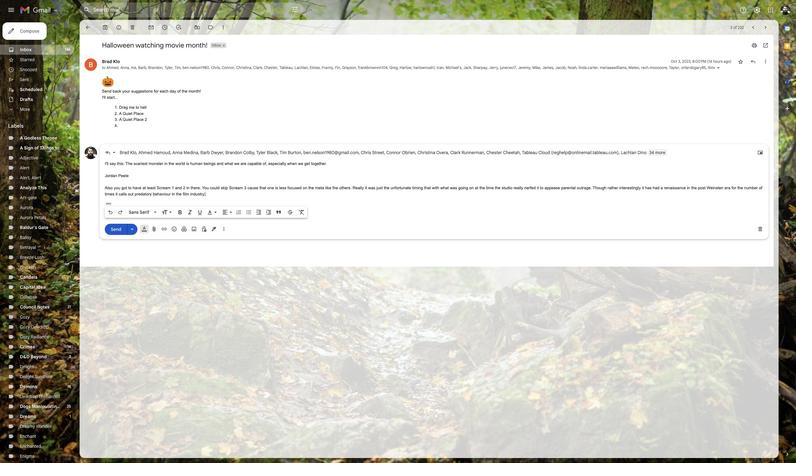 Task type: vqa. For each thing, say whether or not it's contained in the screenshot.
LEARN MORE
no



Task type: describe. For each thing, give the bounding box(es) containing it.
enchanted link
[[20, 444, 41, 450]]

brad klo , ahmed hamoud , anna medina , barb dwyer , brandon colby , tyler black , tim burton , ben.nelson1980@gmail.com , chris street , connor obrien , christina overa , clark runnerman , chester cheetah , tableau cloud (reghelp@onlinemail.tableau.com) , lachlan dino 34 more
[[120, 150, 666, 156]]

outrage.
[[577, 186, 592, 190]]

1 horizontal spatial tyler
[[256, 150, 266, 156]]

delight for delight link
[[20, 364, 34, 370]]

me inside send back your suggestions for each day of the month! i'll start... drag me to hell a quiet place a quiet place 2
[[129, 105, 135, 110]]

sans serif
[[129, 210, 149, 215]]

enigma link
[[20, 454, 34, 460]]

0 horizontal spatial brandon
[[148, 65, 163, 70]]

number
[[745, 186, 758, 190]]

analyze this
[[20, 185, 47, 191]]

more button
[[0, 105, 75, 114]]

1 we from the left
[[234, 161, 240, 166]]

collapse link
[[20, 295, 37, 300]]

1 vertical spatial brandon
[[226, 150, 242, 156]]

drafts link
[[20, 97, 33, 102]]

industry.
[[190, 192, 205, 196]]

0 vertical spatial month!
[[186, 41, 208, 49]]

when
[[287, 161, 297, 166]]

really
[[514, 186, 523, 190]]

1 horizontal spatial what
[[441, 186, 449, 190]]

1 horizontal spatial and
[[217, 161, 224, 166]]

council notes link
[[20, 305, 50, 310]]

brad klo
[[102, 59, 120, 64]]

your
[[122, 89, 130, 94]]

cozy for cozy radiance
[[20, 334, 30, 340]]

collapse
[[20, 295, 37, 300]]

peele
[[118, 174, 129, 178]]

1 vertical spatial anna
[[172, 150, 183, 156]]

support image
[[740, 6, 747, 14]]

start...
[[107, 95, 118, 100]]

to ahmed , anna , me , barb , brandon , tyler , tim , ben.nelson1980 , chris , connor , christina , clark , chester , tableau , lachlan , eloise , franny , fin , grayson , frankbrownnn104 , greg , harlow , harlownoah1 , ican , michael's , jack , sharpay , jerry , junececi7 , jeremy , mike , james , jacob , noah , linda.carter , mariaaawilliams , mateo , rach.mooooore , taylor , orlandogary85 , ximmy ,
[[102, 65, 721, 70]]

dreams
[[20, 414, 36, 420]]

hours
[[713, 59, 723, 64]]

overa
[[436, 150, 448, 156]]

alert link
[[20, 165, 29, 171]]

halloween
[[102, 41, 134, 49]]

there.
[[191, 186, 201, 190]]

0 vertical spatial is
[[186, 161, 189, 166]]

cause
[[248, 186, 258, 190]]

cozy radiance link
[[20, 334, 49, 340]]

focused
[[288, 186, 302, 190]]

snoozed link
[[20, 67, 37, 72]]

type of response image
[[105, 150, 111, 156]]

least
[[147, 186, 156, 190]]

brutality
[[20, 265, 37, 270]]

0 vertical spatial barb
[[138, 65, 146, 70]]

halloween watching movie month!
[[102, 41, 208, 49]]

send back your suggestions for each day of the month! i'll start... drag me to hell a quiet place a quiet place 2
[[102, 89, 201, 122]]

enchant link
[[20, 434, 36, 440]]

demons link
[[20, 384, 37, 390]]

adjective link
[[20, 155, 38, 161]]

search mail image
[[82, 4, 93, 16]]

michael's
[[446, 65, 462, 70]]

0 vertical spatial ahmed
[[106, 65, 119, 70]]

0 horizontal spatial tableau
[[280, 65, 293, 70]]

delight sunshine
[[20, 374, 53, 380]]

1 horizontal spatial christina
[[418, 150, 435, 156]]

oct 3, 2023, 8:00 pm (14 hours ago)
[[671, 59, 732, 64]]

labels navigation
[[0, 20, 80, 464]]

also you got to have at least scream 1 and 2 in there. you could skip scream 3 cause that one is less focused on the meta like the others. really it was just the unfortunate timing that with what was going on at the time the studio really nerfed it to appease parental outrage. though rather interestingly it has had a renaissance
[[105, 186, 686, 190]]

ican
[[437, 65, 444, 70]]

starred
[[20, 57, 35, 63]]

the left world
[[169, 161, 174, 166]]

drafts
[[20, 97, 33, 102]]

1 for analyze this
[[70, 185, 71, 190]]

in right "monster"
[[164, 161, 168, 166]]

1 vertical spatial enchanted
[[20, 444, 41, 450]]

1 horizontal spatial chris
[[361, 150, 371, 156]]

cozy for cozy dewdrop
[[20, 324, 30, 330]]

jacob
[[556, 65, 566, 70]]

report spam image
[[116, 24, 122, 30]]

indent more ‪(⌘])‬ image
[[266, 209, 272, 216]]

7
[[69, 97, 71, 102]]

sans serif option
[[128, 209, 153, 216]]

0 horizontal spatial lachlan
[[295, 65, 308, 70]]

2 on from the left
[[470, 186, 474, 190]]

1 for capital idea
[[70, 285, 71, 290]]

analyze
[[20, 185, 37, 191]]

ballsy
[[20, 235, 31, 240]]

scariest
[[134, 161, 148, 166]]

2 inside send back your suggestions for each day of the month! i'll start... drag me to hell a quiet place a quiet place 2
[[145, 117, 147, 122]]

hell
[[140, 105, 147, 110]]

insert files using drive image
[[181, 226, 187, 232]]

godless
[[24, 135, 41, 141]]

1 horizontal spatial tim
[[280, 150, 287, 156]]

d&d beyond
[[20, 354, 47, 360]]

show trimmed content image
[[105, 202, 112, 206]]

formatting options toolbar
[[105, 207, 307, 218]]

remove formatting ‪(⌘\)‬ image
[[299, 209, 305, 216]]

1 at from the left
[[143, 186, 146, 190]]

aurora link
[[20, 205, 33, 211]]

0 vertical spatial enchanted
[[39, 394, 60, 400]]

numbered list ‪(⌘⇧7)‬ image
[[236, 209, 242, 216]]

it left has
[[642, 186, 644, 190]]

Search mail text field
[[93, 7, 274, 13]]

222
[[738, 25, 744, 30]]

the left number
[[738, 186, 743, 190]]

sent
[[20, 77, 29, 82]]

starred link
[[20, 57, 35, 63]]

the right like
[[333, 186, 338, 190]]

21 for candela
[[68, 275, 71, 280]]

cozy radiance
[[20, 334, 49, 340]]

Message Body text field
[[105, 161, 764, 197]]

aurora for aurora petals
[[20, 215, 33, 221]]

0 vertical spatial tim
[[175, 65, 181, 70]]

dogs manipulating time link
[[20, 404, 71, 410]]

art-gate link
[[20, 195, 37, 201]]

inbox for inbox link
[[20, 47, 32, 53]]

out
[[128, 192, 134, 196]]

move to image
[[194, 24, 200, 30]]

indent less ‪(⌘[)‬ image
[[256, 209, 262, 216]]

1 vertical spatial dewdrop
[[20, 394, 38, 400]]

gate
[[38, 225, 48, 231]]

insert signature image
[[211, 226, 217, 232]]

d&d
[[20, 354, 30, 360]]

3 inside the message body text field
[[244, 186, 246, 190]]

breeze lush link
[[20, 255, 44, 260]]

aurora for aurora link
[[20, 205, 33, 211]]

to up out
[[128, 186, 132, 190]]

2 at from the left
[[475, 186, 479, 190]]

settings image
[[754, 6, 761, 14]]

of inside "in the post weinsten era for the number of times it calls out predatory behaviour in the film industry."
[[759, 186, 763, 190]]

predatory
[[135, 192, 152, 196]]

it inside "in the post weinsten era for the number of times it calls out predatory behaviour in the film industry."
[[116, 192, 118, 196]]

harlownoah1
[[414, 65, 435, 70]]

2 inside the message body text field
[[183, 186, 185, 190]]

more send options image
[[129, 226, 135, 233]]

are
[[241, 161, 246, 166]]

klo for brad klo
[[113, 59, 120, 64]]

14
[[67, 345, 71, 349]]

the left the film
[[176, 192, 182, 196]]

in right the behaviour
[[172, 192, 175, 196]]

0 horizontal spatial and
[[175, 186, 182, 190]]

4
[[69, 136, 71, 140]]

crimes
[[20, 344, 35, 350]]

especially
[[269, 161, 286, 166]]

1 place from the top
[[134, 111, 144, 116]]

era
[[725, 186, 731, 190]]

show details image
[[717, 66, 721, 70]]

mike
[[533, 65, 541, 70]]

brad for brad klo
[[102, 59, 112, 64]]

the right just on the top of page
[[384, 186, 390, 190]]

main menu image
[[7, 6, 15, 14]]

of inside send back your suggestions for each day of the month! i'll start... drag me to hell a quiet place a quiet place 2
[[177, 89, 181, 94]]

bold ‪(⌘b)‬ image
[[177, 209, 183, 216]]

dreams link
[[20, 414, 36, 420]]

monster
[[149, 161, 163, 166]]

1 for scheduled
[[70, 87, 71, 92]]

day
[[170, 89, 176, 94]]

runnerman
[[462, 150, 484, 156]]

0 vertical spatial clark
[[253, 65, 262, 70]]

oct 3, 2023, 8:00 pm (14 hours ago) cell
[[671, 58, 732, 65]]

italic ‪(⌘i)‬ image
[[187, 209, 193, 216]]

send button
[[105, 224, 127, 235]]

breeze
[[20, 255, 34, 260]]

obrien
[[402, 150, 416, 156]]

of left 222
[[734, 25, 737, 30]]

a godless throne link
[[20, 135, 57, 141]]

dewdrop enchanted
[[20, 394, 60, 400]]

labels heading
[[8, 123, 66, 129]]

analyze this link
[[20, 185, 47, 191]]

capital idea
[[20, 285, 46, 290]]

delete image
[[129, 24, 136, 30]]

older image
[[763, 24, 769, 30]]

1 horizontal spatial chester
[[487, 150, 502, 156]]

2 that from the left
[[424, 186, 431, 190]]

1 horizontal spatial tableau
[[522, 150, 538, 156]]

suggestions
[[131, 89, 153, 94]]

back to inbox image
[[85, 24, 91, 30]]

1 on from the left
[[303, 186, 307, 190]]

34
[[650, 150, 654, 156]]

of inside labels navigation
[[34, 145, 39, 151]]

one
[[267, 186, 274, 190]]

1 horizontal spatial is
[[275, 186, 278, 190]]



Task type: locate. For each thing, give the bounding box(es) containing it.
petals
[[34, 215, 46, 221]]

mark as unread image
[[148, 24, 154, 30]]

me right drag
[[129, 105, 135, 110]]

for left each
[[154, 89, 159, 94]]

klo for brad klo , ahmed hamoud , anna medina , barb dwyer , brandon colby , tyler black , tim burton , ben.nelson1980@gmail.com , chris street , connor obrien , christina overa , clark runnerman , chester cheetah , tableau cloud (reghelp@onlinemail.tableau.com) , lachlan dino 34 more
[[130, 150, 136, 156]]

1 delight from the top
[[20, 364, 34, 370]]

0 vertical spatial anna
[[120, 65, 129, 70]]

1 vertical spatial month!
[[189, 89, 201, 94]]

wander
[[36, 424, 51, 430]]

dogs manipulating time
[[20, 404, 71, 410]]

1 aurora from the top
[[20, 205, 33, 211]]

enchanted up manipulating
[[39, 394, 60, 400]]

cozy for cozy link
[[20, 315, 30, 320]]

ahmed down brad klo
[[106, 65, 119, 70]]

1 vertical spatial is
[[275, 186, 278, 190]]

that left with at top
[[424, 186, 431, 190]]

in the post weinsten era for the number of times it calls out predatory behaviour in the film industry.
[[105, 186, 763, 196]]

in left "post"
[[687, 186, 690, 190]]

it left calls at the top of the page
[[116, 192, 118, 196]]

1 horizontal spatial ahmed
[[139, 150, 153, 156]]

2 place from the top
[[134, 117, 144, 122]]

brad for brad klo , ahmed hamoud , anna medina , barb dwyer , brandon colby , tyler black , tim burton , ben.nelson1980@gmail.com , chris street , connor obrien , christina overa , clark runnerman , chester cheetah , tableau cloud (reghelp@onlinemail.tableau.com) , lachlan dino 34 more
[[120, 150, 129, 156]]

0 vertical spatial i'll
[[102, 95, 106, 100]]

send inside send back your suggestions for each day of the month! i'll start... drag me to hell a quiet place a quiet place 2
[[102, 89, 111, 94]]

and left there.
[[175, 186, 182, 190]]

jordan
[[105, 174, 117, 178]]

0 vertical spatial tyler
[[165, 65, 173, 70]]

toggle confidential mode image
[[201, 226, 207, 232]]

brandon down halloween watching movie month!
[[148, 65, 163, 70]]

1 down 25
[[70, 414, 71, 419]]

0 horizontal spatial christina
[[236, 65, 252, 70]]

1 for baldur's gate
[[70, 225, 71, 230]]

1 vertical spatial send
[[111, 227, 121, 232]]

tableau left cloud
[[522, 150, 538, 156]]

what right with at top
[[441, 186, 449, 190]]

jeremy
[[518, 65, 531, 70]]

klo up the the at top left
[[130, 150, 136, 156]]

eloise
[[310, 65, 320, 70]]

0 horizontal spatial for
[[154, 89, 159, 94]]

1 horizontal spatial clark
[[450, 150, 461, 156]]

gate
[[28, 195, 37, 201]]

0 horizontal spatial barb
[[138, 65, 146, 70]]

1 vertical spatial quiet
[[123, 117, 132, 122]]

more options image
[[222, 226, 226, 232]]

2 vertical spatial cozy
[[20, 334, 30, 340]]

barb down watching
[[138, 65, 146, 70]]

0 vertical spatial send
[[102, 89, 111, 94]]

others.
[[339, 186, 352, 190]]

what left are
[[225, 161, 233, 166]]

1 vertical spatial 21
[[68, 305, 71, 310]]

junececi7
[[500, 65, 516, 70]]

1 inside the message body text field
[[172, 186, 174, 190]]

attach files image
[[151, 226, 157, 232]]

dreamy wander
[[20, 424, 51, 430]]

2023,
[[682, 59, 692, 64]]

quote ‪(⌘⇧9)‬ image
[[276, 209, 282, 216]]

rach.mooooore
[[641, 65, 667, 70]]

the left time
[[480, 186, 485, 190]]

bulleted list ‪(⌘⇧8)‬ image
[[246, 209, 252, 216]]

0 vertical spatial christina
[[236, 65, 252, 70]]

0 horizontal spatial chester
[[264, 65, 278, 70]]

1 right gate
[[70, 225, 71, 230]]

drag
[[119, 105, 128, 110]]

strikethrough ‪(⌘⇧x)‬ image
[[287, 209, 293, 216]]

brad down 'halloween'
[[102, 59, 112, 64]]

dewdrop down demons
[[20, 394, 38, 400]]

i'll left say
[[105, 161, 109, 166]]

at left time
[[475, 186, 479, 190]]

2 quiet from the top
[[123, 117, 132, 122]]

1 vertical spatial clark
[[450, 150, 461, 156]]

0 horizontal spatial tyler
[[165, 65, 173, 70]]

capable
[[248, 161, 262, 166]]

0 horizontal spatial ahmed
[[106, 65, 119, 70]]

3
[[244, 186, 246, 190], [69, 355, 71, 359]]

2 horizontal spatial 2
[[731, 25, 733, 30]]

0 vertical spatial dewdrop
[[31, 324, 49, 330]]

to down brad klo
[[102, 65, 105, 70]]

dewdrop up radiance
[[31, 324, 49, 330]]

taylor
[[669, 65, 680, 70]]

in up the film
[[186, 186, 190, 190]]

inbox button
[[211, 43, 222, 48]]

0 vertical spatial what
[[225, 161, 233, 166]]

1 horizontal spatial at
[[475, 186, 479, 190]]

inbox for the inbox button
[[212, 43, 221, 48]]

insert link ‪(⌘k)‬ image
[[161, 226, 167, 232]]

for right era
[[732, 186, 737, 190]]

0 vertical spatial chester
[[264, 65, 278, 70]]

inbox inside button
[[212, 43, 221, 48]]

send up start...
[[102, 89, 111, 94]]

we
[[234, 161, 240, 166], [298, 161, 303, 166]]

manipulating
[[32, 404, 60, 410]]

0 horizontal spatial alert
[[20, 165, 29, 171]]

advanced search options image
[[289, 3, 301, 16]]

tyler left black
[[256, 150, 266, 156]]

to left 'appease' on the right of the page
[[540, 186, 544, 190]]

1 for dreams
[[70, 414, 71, 419]]

on right going
[[470, 186, 474, 190]]

1 right the 'idea'
[[70, 285, 71, 290]]

0 vertical spatial 21
[[68, 275, 71, 280]]

insert photo image
[[191, 226, 197, 232]]

1 vertical spatial me
[[129, 105, 135, 110]]

2 aurora from the top
[[20, 215, 33, 221]]

1 scream from the left
[[157, 186, 171, 190]]

2 left 222
[[731, 25, 733, 30]]

i'll say this: the scariest monster in the world is human beings and what we are capable of, especially when we get together.
[[105, 161, 327, 166]]

i'll inside the message body text field
[[105, 161, 109, 166]]

fin
[[335, 65, 340, 70]]

it
[[365, 186, 367, 190], [537, 186, 539, 190], [642, 186, 644, 190], [116, 192, 118, 196]]

0 horizontal spatial inbox
[[20, 47, 32, 53]]

month! right day
[[189, 89, 201, 94]]

you
[[202, 186, 209, 190]]

crimes link
[[20, 344, 35, 350]]

cozy down cozy link
[[20, 324, 30, 330]]

council notes
[[20, 305, 50, 310]]

for inside "in the post weinsten era for the number of times it calls out predatory behaviour in the film industry."
[[732, 186, 737, 190]]

2 we from the left
[[298, 161, 303, 166]]

tim right black
[[280, 150, 287, 156]]

interestingly
[[620, 186, 641, 190]]

0 vertical spatial brandon
[[148, 65, 163, 70]]

you got
[[114, 186, 127, 190]]

21
[[68, 275, 71, 280], [68, 305, 71, 310]]

1 up 7 on the top left of the page
[[70, 87, 71, 92]]

klo down 'halloween'
[[113, 59, 120, 64]]

1 horizontal spatial was
[[450, 186, 457, 190]]

inbox up starred
[[20, 47, 32, 53]]

baldur's gate
[[20, 225, 48, 231]]

adjective
[[20, 155, 38, 161]]

the left "post"
[[692, 186, 697, 190]]

0 horizontal spatial klo
[[113, 59, 120, 64]]

1 quiet from the top
[[123, 111, 132, 116]]

0 horizontal spatial on
[[303, 186, 307, 190]]

newer image
[[750, 24, 757, 30]]

was left just on the top of page
[[368, 186, 376, 190]]

1 was from the left
[[368, 186, 376, 190]]

0 vertical spatial connor
[[222, 65, 234, 70]]

0 vertical spatial aurora
[[20, 205, 33, 211]]

on right focused
[[303, 186, 307, 190]]

1 vertical spatial aurora
[[20, 215, 33, 221]]

at up predatory on the top left
[[143, 186, 146, 190]]

jack
[[464, 65, 472, 70]]

1 vertical spatial cozy
[[20, 324, 30, 330]]

of,
[[263, 161, 267, 166]]

0 vertical spatial tableau
[[280, 65, 293, 70]]

and right beings
[[217, 161, 224, 166]]

serif
[[140, 210, 149, 215]]

1 vertical spatial tyler
[[256, 150, 266, 156]]

place
[[134, 111, 144, 116], [134, 117, 144, 122]]

for inside send back your suggestions for each day of the month! i'll start... drag me to hell a quiet place a quiet place 2
[[154, 89, 159, 94]]

to inside send back your suggestions for each day of the month! i'll start... drag me to hell a quiet place a quiet place 2
[[136, 105, 139, 110]]

1 for a sign of things to come
[[70, 146, 71, 150]]

delight sunshine link
[[20, 374, 53, 380]]

1
[[70, 87, 71, 92], [70, 146, 71, 150], [70, 185, 71, 190], [172, 186, 174, 190], [70, 225, 71, 230], [70, 285, 71, 290], [70, 414, 71, 419]]

month!
[[186, 41, 208, 49], [189, 89, 201, 94]]

add to tasks image
[[175, 24, 182, 30]]

alert, alert link
[[20, 175, 41, 181]]

1 vertical spatial klo
[[130, 150, 136, 156]]

1 vertical spatial chester
[[487, 150, 502, 156]]

breeze lush
[[20, 255, 44, 260]]

lachlan left dino on the top
[[621, 150, 637, 156]]

0 horizontal spatial is
[[186, 161, 189, 166]]

of right day
[[177, 89, 181, 94]]

cheetah
[[503, 150, 520, 156]]

studio
[[502, 186, 513, 190]]

of right sign on the top of page
[[34, 145, 39, 151]]

1 horizontal spatial barb
[[201, 150, 210, 156]]

3 inside labels navigation
[[69, 355, 71, 359]]

1 horizontal spatial brandon
[[226, 150, 242, 156]]

get
[[305, 161, 310, 166]]

undo ‪(⌘z)‬ image
[[107, 209, 114, 216]]

more image
[[220, 24, 226, 30]]

compose
[[20, 28, 39, 34]]

cozy down council
[[20, 315, 30, 320]]

2 was from the left
[[450, 186, 457, 190]]

to left "come"
[[55, 145, 60, 151]]

gmail image
[[20, 4, 54, 16]]

2 up the film
[[183, 186, 185, 190]]

0 horizontal spatial clark
[[253, 65, 262, 70]]

0 vertical spatial klo
[[113, 59, 120, 64]]

james
[[543, 65, 554, 70]]

of
[[734, 25, 737, 30], [177, 89, 181, 94], [34, 145, 39, 151], [759, 186, 763, 190]]

0 vertical spatial alert
[[20, 165, 29, 171]]

cozy link
[[20, 315, 30, 320]]

i'll inside send back your suggestions for each day of the month! i'll start... drag me to hell a quiet place a quiet place 2
[[102, 95, 106, 100]]

the left the meta
[[309, 186, 314, 190]]

beings
[[204, 161, 216, 166]]

medina
[[184, 150, 198, 156]]

1 horizontal spatial klo
[[130, 150, 136, 156]]

inbox link
[[20, 47, 32, 53]]

labels image
[[208, 24, 214, 30]]

discard draft ‪(⌘⇧d)‬ image
[[758, 226, 764, 232]]

cozy up 'crimes' link
[[20, 334, 30, 340]]

scream up the behaviour
[[157, 186, 171, 190]]

1 vertical spatial delight
[[20, 374, 34, 380]]

delight for delight sunshine
[[20, 374, 34, 380]]

2 vertical spatial 2
[[183, 186, 185, 190]]

inbox inside labels navigation
[[20, 47, 32, 53]]

2 scream from the left
[[229, 186, 243, 190]]

tim left ben.nelson1980 on the left top of page
[[175, 65, 181, 70]]

delight down d&d
[[20, 364, 34, 370]]

2
[[731, 25, 733, 30], [145, 117, 147, 122], [183, 186, 185, 190]]

0 horizontal spatial 2
[[145, 117, 147, 122]]

1 horizontal spatial lachlan
[[621, 150, 637, 156]]

0 vertical spatial lachlan
[[295, 65, 308, 70]]

franny
[[322, 65, 333, 70]]

skip
[[221, 186, 228, 190]]

underline ‪(⌘u)‬ image
[[197, 210, 203, 216]]

it right nerfed
[[537, 186, 539, 190]]

what
[[225, 161, 233, 166], [441, 186, 449, 190]]

council
[[20, 305, 36, 310]]

this:
[[117, 161, 125, 166]]

anna down 'halloween'
[[120, 65, 129, 70]]

quiet
[[123, 111, 132, 116], [123, 117, 132, 122]]

2 down the hell
[[145, 117, 147, 122]]

unfortunate
[[391, 186, 411, 190]]

1 vertical spatial tableau
[[522, 150, 538, 156]]

month! inside send back your suggestions for each day of the month! i'll start... drag me to hell a quiet place a quiet place 2
[[189, 89, 201, 94]]

2 of 222
[[731, 25, 744, 30]]

me up "suggestions"
[[131, 65, 136, 70]]

aurora down art-gate
[[20, 205, 33, 211]]

is right world
[[186, 161, 189, 166]]

1 cozy from the top
[[20, 315, 30, 320]]

1 vertical spatial ahmed
[[139, 150, 153, 156]]

0 vertical spatial place
[[134, 111, 144, 116]]

hamoud
[[154, 150, 170, 156]]

brad up the this:
[[120, 150, 129, 156]]

scream right skip
[[229, 186, 243, 190]]

1 horizontal spatial anna
[[172, 150, 183, 156]]

alert up 'alert,'
[[20, 165, 29, 171]]

Not starred checkbox
[[738, 58, 744, 65]]

say
[[110, 161, 116, 166]]

aurora down aurora link
[[20, 215, 33, 221]]

0 horizontal spatial what
[[225, 161, 233, 166]]

to
[[102, 65, 105, 70], [136, 105, 139, 110], [55, 145, 60, 151], [128, 186, 132, 190], [540, 186, 544, 190]]

0 horizontal spatial at
[[143, 186, 146, 190]]

of right number
[[759, 186, 763, 190]]

insert emoji ‪(⌘⇧2)‬ image
[[171, 226, 177, 232]]

0 vertical spatial and
[[217, 161, 224, 166]]

0 vertical spatial 2
[[731, 25, 733, 30]]

snooze image
[[162, 24, 168, 30]]

1 down 4
[[70, 146, 71, 150]]

street
[[372, 150, 384, 156]]

month! down 'move to' icon
[[186, 41, 208, 49]]

send left more send options image
[[111, 227, 121, 232]]

connor
[[222, 65, 234, 70], [387, 150, 401, 156]]

1 vertical spatial lachlan
[[621, 150, 637, 156]]

ahmed
[[106, 65, 119, 70], [139, 150, 153, 156]]

archive image
[[102, 24, 108, 30]]

0 vertical spatial brad
[[102, 59, 112, 64]]

art-
[[20, 195, 28, 201]]

behaviour
[[153, 192, 171, 196]]

send
[[102, 89, 111, 94], [111, 227, 121, 232]]

1 vertical spatial 3
[[69, 355, 71, 359]]

was left going
[[450, 186, 457, 190]]

2 delight from the top
[[20, 374, 34, 380]]

1 horizontal spatial that
[[424, 186, 431, 190]]

1 vertical spatial and
[[175, 186, 182, 190]]

time
[[61, 404, 71, 410]]

it right the really
[[365, 186, 367, 190]]

to inside labels navigation
[[55, 145, 60, 151]]

brandon up are
[[226, 150, 242, 156]]

ballsy link
[[20, 235, 31, 240]]

2 cozy from the top
[[20, 324, 30, 330]]

1 that from the left
[[260, 186, 266, 190]]

0 vertical spatial 3
[[244, 186, 246, 190]]

nerfed
[[525, 186, 536, 190]]

0 vertical spatial me
[[131, 65, 136, 70]]

send inside button
[[111, 227, 121, 232]]

0 vertical spatial chris
[[211, 65, 220, 70]]

0 horizontal spatial scream
[[157, 186, 171, 190]]

barb up beings
[[201, 150, 210, 156]]

we left get
[[298, 161, 303, 166]]

0 horizontal spatial tim
[[175, 65, 181, 70]]

inbox down the labels icon at the top
[[212, 43, 221, 48]]

enchanted down enchant link
[[20, 444, 41, 450]]

1 horizontal spatial alert
[[32, 175, 41, 181]]

2 21 from the top
[[68, 305, 71, 310]]

delight down delight link
[[20, 374, 34, 380]]

post
[[698, 186, 706, 190]]

more
[[20, 107, 30, 112]]

0 vertical spatial for
[[154, 89, 159, 94]]

send for send
[[111, 227, 121, 232]]

the inside send back your suggestions for each day of the month! i'll start... drag me to hell a quiet place a quiet place 2
[[182, 89, 187, 94]]

to left the hell
[[136, 105, 139, 110]]

tab list
[[779, 20, 796, 441]]

1 horizontal spatial connor
[[387, 150, 401, 156]]

0 horizontal spatial that
[[260, 186, 266, 190]]

(reghelp@onlinemail.tableau.com)
[[551, 150, 619, 156]]

we left are
[[234, 161, 240, 166]]

0 horizontal spatial connor
[[222, 65, 234, 70]]

that left one
[[260, 186, 266, 190]]

1 right least
[[172, 186, 174, 190]]

0 horizontal spatial 3
[[69, 355, 71, 359]]

things
[[40, 145, 54, 151]]

3 cozy from the top
[[20, 334, 30, 340]]

alert up analyze this link
[[32, 175, 41, 181]]

redo ‪(⌘y)‬ image
[[117, 209, 124, 216]]

1 horizontal spatial brad
[[120, 150, 129, 156]]

i'll left start...
[[102, 95, 106, 100]]

anna up world
[[172, 150, 183, 156]]

send for send back your suggestions for each day of the month! i'll start... drag me to hell a quiet place a quiet place 2
[[102, 89, 111, 94]]

1 vertical spatial for
[[732, 186, 737, 190]]

1 vertical spatial chris
[[361, 150, 371, 156]]

3 left cause
[[244, 186, 246, 190]]

together.
[[311, 161, 327, 166]]

,
[[119, 65, 120, 70], [129, 65, 130, 70], [136, 65, 137, 70], [146, 65, 147, 70], [163, 65, 164, 70], [173, 65, 174, 70], [181, 65, 182, 70], [209, 65, 210, 70], [220, 65, 221, 70], [234, 65, 235, 70], [252, 65, 252, 70], [262, 65, 263, 70], [278, 65, 279, 70], [293, 65, 294, 70], [308, 65, 309, 70], [320, 65, 321, 70], [333, 65, 334, 70], [340, 65, 341, 70], [356, 65, 357, 70], [388, 65, 389, 70], [398, 65, 399, 70], [412, 65, 413, 70], [435, 65, 436, 70], [444, 65, 445, 70], [462, 65, 463, 70], [472, 65, 473, 70], [488, 65, 489, 70], [498, 65, 499, 70], [516, 65, 517, 70], [531, 65, 532, 70], [541, 65, 542, 70], [554, 65, 555, 70], [566, 65, 567, 70], [577, 65, 578, 70], [598, 65, 599, 70], [627, 65, 628, 70], [640, 65, 641, 70], [667, 65, 668, 70], [680, 65, 681, 70], [706, 65, 707, 70], [720, 65, 720, 70], [773, 65, 774, 70], [783, 65, 785, 70], [136, 150, 138, 156], [170, 150, 171, 156], [198, 150, 199, 156], [223, 150, 224, 156], [254, 150, 255, 156], [278, 150, 279, 156], [301, 150, 302, 156], [359, 150, 360, 156], [384, 150, 385, 156], [416, 150, 417, 156], [448, 150, 449, 156], [484, 150, 486, 156], [520, 150, 521, 156], [619, 150, 620, 156]]

a
[[661, 186, 663, 190]]

None search field
[[80, 2, 304, 17]]

frankbrownnn104
[[358, 65, 388, 70]]

1 horizontal spatial 2
[[183, 186, 185, 190]]

ahmed up scariest
[[139, 150, 153, 156]]

the right time
[[495, 186, 501, 190]]

chris left street
[[361, 150, 371, 156]]

1 21 from the top
[[68, 275, 71, 280]]

lachlan left eloise
[[295, 65, 308, 70]]

1 vertical spatial place
[[134, 117, 144, 122]]

0 vertical spatial quiet
[[123, 111, 132, 116]]

21 for council notes
[[68, 305, 71, 310]]

dewdrop enchanted link
[[20, 394, 60, 400]]

not starred image
[[738, 58, 744, 65]]

3 down 14
[[69, 355, 71, 359]]

🎃 image
[[102, 76, 114, 88]]

the right day
[[182, 89, 187, 94]]

aurora
[[20, 205, 33, 211], [20, 215, 33, 221]]

is right one
[[275, 186, 278, 190]]

dwyer
[[211, 150, 223, 156]]

1 vertical spatial alert
[[32, 175, 41, 181]]

also
[[105, 186, 113, 190]]

1 vertical spatial barb
[[201, 150, 210, 156]]

cloud
[[539, 150, 550, 156]]



